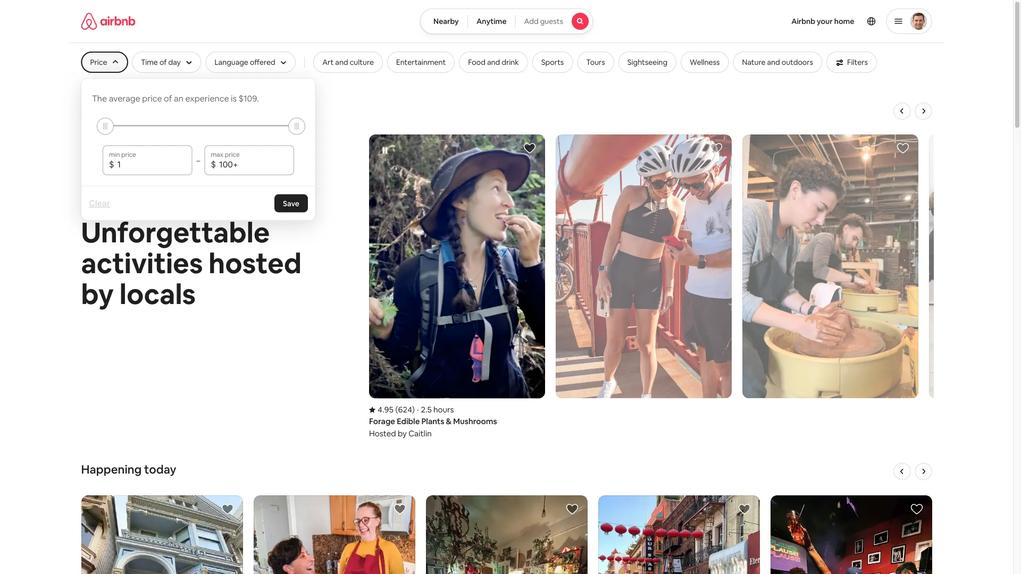 Task type: locate. For each thing, give the bounding box(es) containing it.
save button
[[275, 194, 308, 213]]

add
[[524, 16, 539, 26]]

2 $ text field from the left
[[219, 159, 288, 170]]

and left drink
[[487, 57, 500, 67]]

locals
[[120, 276, 196, 312]]

hosted
[[209, 246, 302, 281]]

add to wishlist image
[[710, 142, 723, 155], [897, 142, 910, 155], [221, 503, 234, 516], [566, 503, 579, 516]]

hours
[[433, 405, 454, 415]]

2 and from the left
[[487, 57, 500, 67]]

of
[[164, 93, 172, 104]]

None search field
[[420, 9, 593, 34]]

Art and culture button
[[313, 52, 383, 73]]

by inside unforgettable activities hosted by locals
[[81, 276, 114, 312]]

$ right the –
[[211, 159, 216, 170]]

art and culture
[[322, 57, 374, 67]]

and right nature at the top of page
[[767, 57, 780, 67]]

price
[[142, 93, 162, 104]]

1 $ from the left
[[109, 159, 114, 170]]

an
[[174, 93, 183, 104]]

1 horizontal spatial $ text field
[[219, 159, 288, 170]]

1 vertical spatial by
[[398, 429, 407, 439]]

and right art
[[335, 57, 348, 67]]

0 horizontal spatial $
[[109, 159, 114, 170]]

$ for 2nd $ text box
[[211, 159, 216, 170]]

anytime
[[477, 16, 507, 26]]

art
[[322, 57, 334, 67]]

unforgettable activities hosted by locals
[[81, 215, 302, 312]]

plants
[[421, 417, 444, 427]]

drink
[[502, 57, 519, 67]]

3 and from the left
[[767, 57, 780, 67]]

2 horizontal spatial and
[[767, 57, 780, 67]]

0 horizontal spatial by
[[81, 276, 114, 312]]

$ up clear
[[109, 159, 114, 170]]

1 horizontal spatial by
[[398, 429, 407, 439]]

Entertainment button
[[387, 52, 455, 73]]

wellness
[[690, 57, 720, 67]]

1 and from the left
[[335, 57, 348, 67]]

profile element
[[606, 0, 932, 43]]

by
[[81, 276, 114, 312], [398, 429, 407, 439]]

the
[[92, 93, 107, 104]]

0 vertical spatial by
[[81, 276, 114, 312]]

nearby
[[434, 16, 459, 26]]

price button
[[81, 52, 128, 73]]

group
[[367, 103, 1021, 442]]

group containing 4.95 (624)
[[367, 103, 1021, 442]]

edible
[[397, 417, 420, 427]]

2 $ from the left
[[211, 159, 216, 170]]

forage edible plants & mushrooms hosted by caitlin
[[369, 417, 497, 439]]

none search field containing nearby
[[420, 9, 593, 34]]

and
[[335, 57, 348, 67], [487, 57, 500, 67], [767, 57, 780, 67]]

culture
[[350, 57, 374, 67]]

forage
[[369, 417, 395, 427]]

$ for 1st $ text box
[[109, 159, 114, 170]]

$109.
[[239, 93, 259, 104]]

0 horizontal spatial $ text field
[[117, 159, 186, 170]]

sports
[[541, 57, 564, 67]]

food
[[468, 57, 486, 67]]

by inside forage edible plants & mushrooms hosted by caitlin
[[398, 429, 407, 439]]

Food and drink button
[[459, 52, 528, 73]]

$
[[109, 159, 114, 170], [211, 159, 216, 170]]

$ text field
[[117, 159, 186, 170], [219, 159, 288, 170]]

add to wishlist image
[[523, 142, 536, 155], [393, 503, 406, 516], [738, 503, 751, 516], [911, 503, 923, 516]]

1 horizontal spatial and
[[487, 57, 500, 67]]

happening today
[[81, 462, 176, 477]]

0 horizontal spatial and
[[335, 57, 348, 67]]

1 horizontal spatial $
[[211, 159, 216, 170]]



Task type: describe. For each thing, give the bounding box(es) containing it.
outdoors
[[782, 57, 813, 67]]

2.5
[[421, 405, 432, 415]]

experience
[[185, 93, 229, 104]]

nature and outdoors
[[742, 57, 813, 67]]

save
[[283, 199, 300, 208]]

–
[[197, 156, 200, 165]]

and for nature
[[767, 57, 780, 67]]

clear button
[[84, 193, 115, 214]]

· 2.5 hours
[[417, 405, 454, 415]]

Nature and outdoors button
[[733, 52, 822, 73]]

hosted
[[369, 429, 396, 439]]

4.95 out of 5 average rating,  624 reviews image
[[369, 405, 415, 415]]

today
[[144, 462, 176, 477]]

the average price of an experience is $109.
[[92, 93, 259, 104]]

add guests
[[524, 16, 563, 26]]

and for art
[[335, 57, 348, 67]]

tours
[[586, 57, 605, 67]]

Sightseeing button
[[619, 52, 677, 73]]

and for food
[[487, 57, 500, 67]]

is
[[231, 93, 237, 104]]

·
[[417, 405, 419, 415]]

Tours button
[[577, 52, 614, 73]]

Sports button
[[532, 52, 573, 73]]

clear
[[89, 198, 110, 209]]

add guests button
[[515, 9, 593, 34]]

activities
[[81, 246, 203, 281]]

guests
[[540, 16, 563, 26]]

nearby button
[[420, 9, 468, 34]]

(624)
[[395, 405, 415, 415]]

4.95
[[377, 405, 394, 415]]

Wellness button
[[681, 52, 729, 73]]

1 $ text field from the left
[[117, 159, 186, 170]]

anytime button
[[468, 9, 516, 34]]

unforgettable
[[81, 215, 270, 251]]

forage edible plants & mushrooms group
[[369, 135, 545, 439]]

mushrooms
[[453, 417, 497, 427]]

happening
[[81, 462, 142, 477]]

&
[[446, 417, 451, 427]]

price
[[90, 57, 107, 67]]

4.95 (624)
[[377, 405, 415, 415]]

entertainment
[[396, 57, 446, 67]]

average
[[109, 93, 140, 104]]

caitlin
[[408, 429, 432, 439]]

food and drink
[[468, 57, 519, 67]]

sightseeing
[[628, 57, 668, 67]]

add to wishlist image inside forage edible plants & mushrooms group
[[523, 142, 536, 155]]

nature
[[742, 57, 766, 67]]



Task type: vqa. For each thing, say whether or not it's contained in the screenshot.
BEDROOM
no



